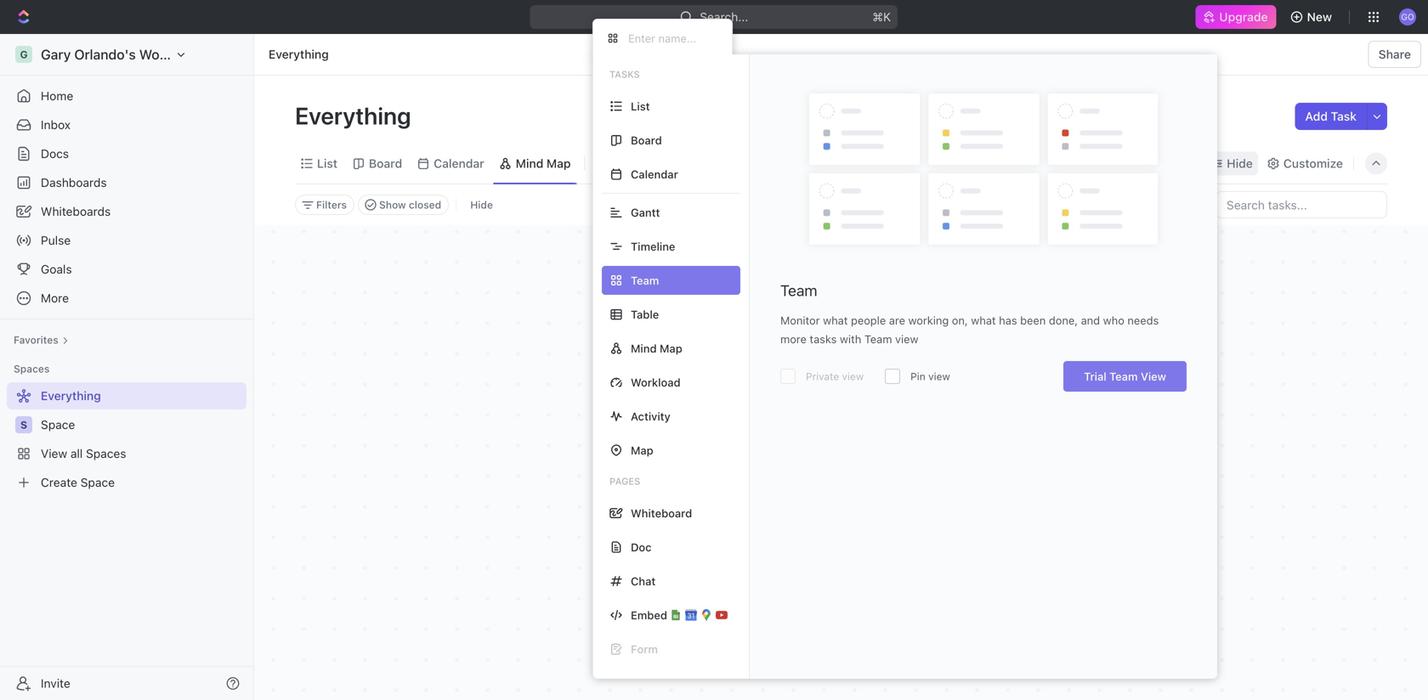 Task type: describe. For each thing, give the bounding box(es) containing it.
doc
[[631, 541, 652, 554]]

search...
[[700, 10, 749, 24]]

home link
[[7, 82, 247, 110]]

invite
[[41, 677, 70, 691]]

view button
[[592, 144, 648, 184]]

found.
[[891, 516, 936, 535]]

show closed button
[[358, 195, 449, 215]]

monitor what people are working on, what has been done, and who needs more tasks with team view
[[780, 314, 1159, 346]]

spaces
[[14, 363, 50, 375]]

whiteboard
[[631, 507, 692, 520]]

view inside monitor what people are working on, what has been done, and who needs more tasks with team view
[[895, 333, 919, 346]]

new button
[[1283, 3, 1342, 31]]

task
[[1331, 109, 1357, 123]]

who
[[1103, 314, 1125, 327]]

2 what from the left
[[971, 314, 996, 327]]

1 vertical spatial list
[[317, 156, 338, 170]]

and
[[1081, 314, 1100, 327]]

everything link
[[264, 44, 333, 65]]

1 vertical spatial mind map
[[631, 342, 682, 355]]

pin
[[911, 371, 926, 383]]

1 horizontal spatial list
[[631, 100, 650, 113]]

2 vertical spatial team
[[1110, 370, 1138, 383]]

favorites button
[[7, 330, 75, 350]]

1 vertical spatial board
[[369, 156, 402, 170]]

table
[[631, 308, 659, 321]]

closed
[[409, 199, 441, 211]]

calendar link
[[430, 152, 484, 176]]

pulse
[[41, 233, 71, 247]]

map inside mind map link
[[547, 156, 571, 170]]

no matching results found.
[[747, 516, 936, 535]]

with
[[840, 333, 861, 346]]

mind map link
[[512, 152, 571, 176]]

view for pin view
[[928, 371, 950, 383]]

customize
[[1284, 156, 1343, 170]]

working
[[908, 314, 949, 327]]

timeline
[[631, 240, 675, 253]]

whiteboards
[[41, 204, 111, 218]]

sidebar navigation
[[0, 34, 254, 701]]

private
[[806, 371, 839, 383]]

0 vertical spatial board
[[631, 134, 662, 147]]

trial team view
[[1084, 370, 1166, 383]]

activity
[[631, 410, 671, 423]]

add task
[[1305, 109, 1357, 123]]

view for private view
[[842, 371, 864, 383]]

upgrade
[[1219, 10, 1268, 24]]

tasks
[[810, 333, 837, 346]]

show closed
[[379, 199, 441, 211]]

goals
[[41, 262, 72, 276]]

no
[[747, 516, 767, 535]]

1 horizontal spatial mind
[[631, 342, 657, 355]]

inbox link
[[7, 111, 247, 139]]

tasks
[[610, 69, 640, 80]]

chat
[[631, 575, 656, 588]]

upgrade link
[[1196, 5, 1277, 29]]

hide button
[[464, 195, 500, 215]]

1 vertical spatial map
[[660, 342, 682, 355]]

hide button
[[1207, 152, 1258, 176]]

are
[[889, 314, 905, 327]]

on,
[[952, 314, 968, 327]]

add
[[1305, 109, 1328, 123]]

results
[[840, 516, 887, 535]]



Task type: locate. For each thing, give the bounding box(es) containing it.
pages
[[610, 476, 640, 487]]

mind map up workload
[[631, 342, 682, 355]]

embed
[[631, 609, 667, 622]]

gantt
[[631, 206, 660, 219]]

view button
[[592, 152, 648, 176]]

board
[[631, 134, 662, 147], [369, 156, 402, 170]]

has
[[999, 314, 1017, 327]]

hide inside dropdown button
[[1227, 156, 1253, 170]]

mind down table
[[631, 342, 657, 355]]

0 horizontal spatial map
[[547, 156, 571, 170]]

what right on,
[[971, 314, 996, 327]]

1 horizontal spatial calendar
[[631, 168, 678, 181]]

calendar up gantt
[[631, 168, 678, 181]]

private view
[[806, 371, 864, 383]]

0 vertical spatial hide
[[1227, 156, 1253, 170]]

0 vertical spatial list
[[631, 100, 650, 113]]

0 vertical spatial view
[[614, 156, 642, 170]]

1 vertical spatial view
[[1141, 370, 1166, 383]]

view inside button
[[614, 156, 642, 170]]

new
[[1307, 10, 1332, 24]]

0 vertical spatial map
[[547, 156, 571, 170]]

0 horizontal spatial team
[[780, 281, 817, 300]]

1 vertical spatial hide
[[470, 199, 493, 211]]

mind map left view button
[[516, 156, 571, 170]]

board link
[[366, 152, 402, 176]]

view right pin
[[928, 371, 950, 383]]

mind right calendar link
[[516, 156, 544, 170]]

view up gantt
[[614, 156, 642, 170]]

been
[[1020, 314, 1046, 327]]

1 vertical spatial everything
[[295, 102, 416, 130]]

2 horizontal spatial team
[[1110, 370, 1138, 383]]

monitor
[[780, 314, 820, 327]]

list link
[[314, 152, 338, 176]]

view down needs
[[1141, 370, 1166, 383]]

tree inside sidebar navigation
[[7, 383, 247, 496]]

form
[[631, 643, 658, 656]]

view
[[895, 333, 919, 346], [842, 371, 864, 383], [928, 371, 950, 383]]

0 vertical spatial everything
[[269, 47, 329, 61]]

inbox
[[41, 118, 71, 132]]

list
[[631, 100, 650, 113], [317, 156, 338, 170]]

1 horizontal spatial view
[[1141, 370, 1166, 383]]

view
[[614, 156, 642, 170], [1141, 370, 1166, 383]]

1 horizontal spatial team
[[865, 333, 892, 346]]

1 vertical spatial team
[[865, 333, 892, 346]]

pulse link
[[7, 227, 247, 254]]

0 horizontal spatial mind map
[[516, 156, 571, 170]]

list left board link
[[317, 156, 338, 170]]

done,
[[1049, 314, 1078, 327]]

0 horizontal spatial view
[[842, 371, 864, 383]]

2 horizontal spatial view
[[928, 371, 950, 383]]

more
[[780, 333, 807, 346]]

matching
[[770, 516, 836, 535]]

add task button
[[1295, 103, 1367, 130]]

2 horizontal spatial map
[[660, 342, 682, 355]]

1 horizontal spatial what
[[971, 314, 996, 327]]

team down people
[[865, 333, 892, 346]]

0 horizontal spatial hide
[[470, 199, 493, 211]]

dashboards
[[41, 176, 107, 190]]

whiteboards link
[[7, 198, 247, 225]]

0 horizontal spatial board
[[369, 156, 402, 170]]

docs
[[41, 147, 69, 161]]

trial
[[1084, 370, 1107, 383]]

map
[[547, 156, 571, 170], [660, 342, 682, 355], [631, 444, 654, 457]]

pin view
[[911, 371, 950, 383]]

board up show
[[369, 156, 402, 170]]

everything
[[269, 47, 329, 61], [295, 102, 416, 130]]

people
[[851, 314, 886, 327]]

needs
[[1128, 314, 1159, 327]]

1 what from the left
[[823, 314, 848, 327]]

team up monitor
[[780, 281, 817, 300]]

team
[[780, 281, 817, 300], [865, 333, 892, 346], [1110, 370, 1138, 383]]

hide
[[1227, 156, 1253, 170], [470, 199, 493, 211]]

what up tasks
[[823, 314, 848, 327]]

view down are
[[895, 333, 919, 346]]

0 horizontal spatial what
[[823, 314, 848, 327]]

docs link
[[7, 140, 247, 167]]

⌘k
[[873, 10, 891, 24]]

hide inside button
[[470, 199, 493, 211]]

0 horizontal spatial view
[[614, 156, 642, 170]]

1 horizontal spatial view
[[895, 333, 919, 346]]

search button
[[1137, 152, 1203, 176]]

1 horizontal spatial map
[[631, 444, 654, 457]]

0 horizontal spatial calendar
[[434, 156, 484, 170]]

home
[[41, 89, 73, 103]]

share
[[1379, 47, 1411, 61]]

team inside monitor what people are working on, what has been done, and who needs more tasks with team view
[[865, 333, 892, 346]]

share button
[[1368, 41, 1421, 68]]

map left view button
[[547, 156, 571, 170]]

list down tasks at the top left of page
[[631, 100, 650, 113]]

goals link
[[7, 256, 247, 283]]

Enter name... field
[[627, 31, 718, 45]]

1 vertical spatial mind
[[631, 342, 657, 355]]

favorites
[[14, 334, 58, 346]]

map up workload
[[660, 342, 682, 355]]

0 vertical spatial team
[[780, 281, 817, 300]]

2 vertical spatial map
[[631, 444, 654, 457]]

hide right search
[[1227, 156, 1253, 170]]

view right the private
[[842, 371, 864, 383]]

1 horizontal spatial board
[[631, 134, 662, 147]]

what
[[823, 314, 848, 327], [971, 314, 996, 327]]

search
[[1159, 156, 1198, 170]]

mind map
[[516, 156, 571, 170], [631, 342, 682, 355]]

hide down calendar link
[[470, 199, 493, 211]]

workload
[[631, 376, 681, 389]]

board up view button
[[631, 134, 662, 147]]

show
[[379, 199, 406, 211]]

mind
[[516, 156, 544, 170], [631, 342, 657, 355]]

calendar up hide button
[[434, 156, 484, 170]]

team right trial
[[1110, 370, 1138, 383]]

map down activity
[[631, 444, 654, 457]]

0 horizontal spatial mind
[[516, 156, 544, 170]]

Search tasks... text field
[[1217, 192, 1387, 218]]

tree
[[7, 383, 247, 496]]

0 vertical spatial mind
[[516, 156, 544, 170]]

calendar
[[434, 156, 484, 170], [631, 168, 678, 181]]

0 horizontal spatial list
[[317, 156, 338, 170]]

dashboards link
[[7, 169, 247, 196]]

0 vertical spatial mind map
[[516, 156, 571, 170]]

customize button
[[1261, 152, 1348, 176]]

1 horizontal spatial hide
[[1227, 156, 1253, 170]]

1 horizontal spatial mind map
[[631, 342, 682, 355]]



Task type: vqa. For each thing, say whether or not it's contained in the screenshot.
"Name" ROW
no



